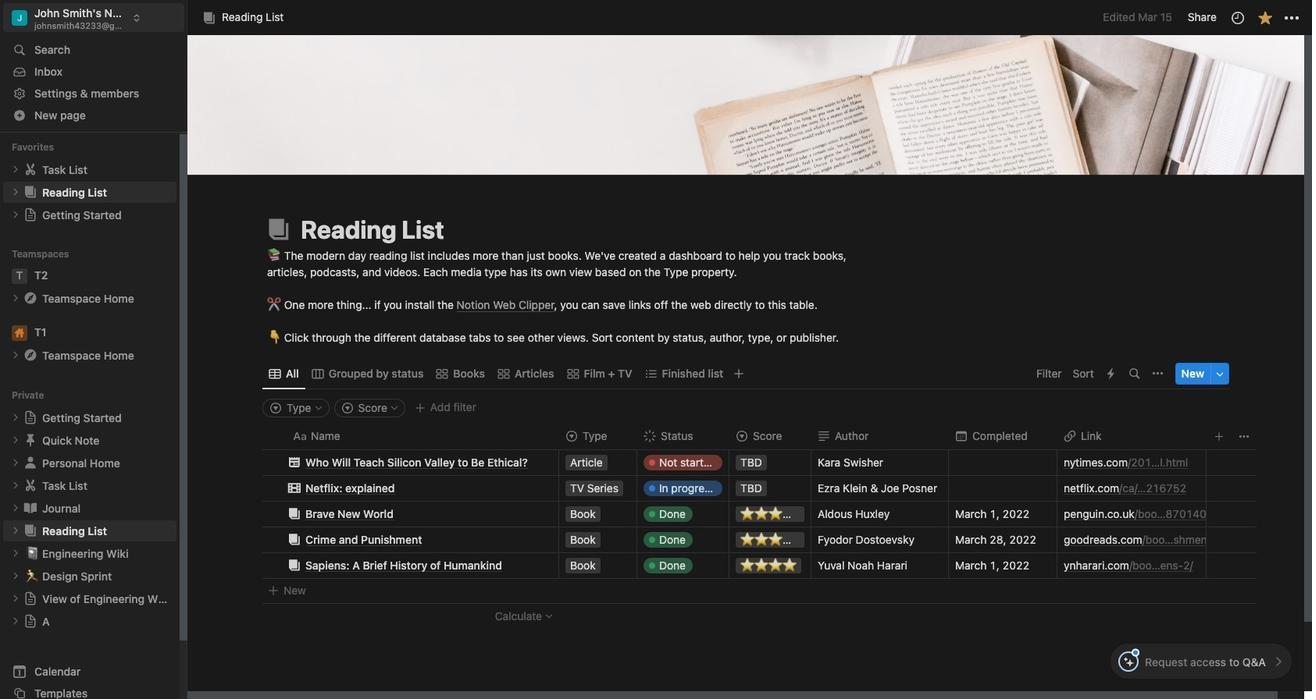Task type: vqa. For each thing, say whether or not it's contained in the screenshot.
Comments Image
no



Task type: locate. For each thing, give the bounding box(es) containing it.
3 open image from the top
[[11, 294, 20, 303]]

5 open image from the top
[[11, 459, 20, 468]]

4 open image from the top
[[11, 436, 20, 445]]

open image
[[11, 165, 20, 174], [11, 351, 20, 360], [11, 413, 20, 423], [11, 436, 20, 445], [11, 459, 20, 468], [11, 504, 20, 513], [11, 527, 20, 536], [11, 595, 20, 604]]

📚 image
[[267, 246, 281, 264]]

change page icon image
[[23, 162, 38, 178], [23, 185, 38, 200], [23, 208, 37, 222], [265, 216, 293, 244], [23, 291, 38, 306], [23, 348, 38, 363], [23, 411, 37, 425], [23, 433, 38, 449], [23, 456, 38, 471], [23, 478, 38, 494], [23, 501, 38, 516], [23, 523, 38, 539], [23, 592, 37, 606], [23, 615, 37, 629]]

6 open image from the top
[[11, 504, 20, 513]]

✂️ image
[[267, 295, 281, 313]]

open image
[[11, 188, 20, 197], [11, 210, 20, 220], [11, 294, 20, 303], [11, 481, 20, 491], [11, 549, 20, 559], [11, 572, 20, 581], [11, 617, 20, 627]]

7 open image from the top
[[11, 617, 20, 627]]

updates image
[[1230, 10, 1245, 25]]

3 open image from the top
[[11, 413, 20, 423]]

👇 image
[[267, 328, 281, 346]]

1 open image from the top
[[11, 188, 20, 197]]

tab
[[262, 363, 305, 385], [305, 363, 430, 385], [430, 363, 491, 385], [491, 363, 560, 385], [560, 363, 638, 385], [638, 363, 730, 385]]

🏃 image
[[25, 567, 39, 585]]

tab list
[[262, 358, 1032, 389]]

t image
[[12, 268, 27, 284]]

4 open image from the top
[[11, 481, 20, 491]]



Task type: describe. For each thing, give the bounding box(es) containing it.
7 open image from the top
[[11, 527, 20, 536]]

📓 image
[[25, 545, 39, 563]]

6 open image from the top
[[11, 572, 20, 581]]

5 open image from the top
[[11, 549, 20, 559]]

6 tab from the left
[[638, 363, 730, 385]]

1 open image from the top
[[11, 165, 20, 174]]

2 tab from the left
[[305, 363, 430, 385]]

favorited image
[[1257, 10, 1273, 25]]

2 open image from the top
[[11, 210, 20, 220]]

2 open image from the top
[[11, 351, 20, 360]]

8 open image from the top
[[11, 595, 20, 604]]

5 tab from the left
[[560, 363, 638, 385]]

3 tab from the left
[[430, 363, 491, 385]]

1 tab from the left
[[262, 363, 305, 385]]

4 tab from the left
[[491, 363, 560, 385]]

create and view automations image
[[1108, 368, 1115, 379]]



